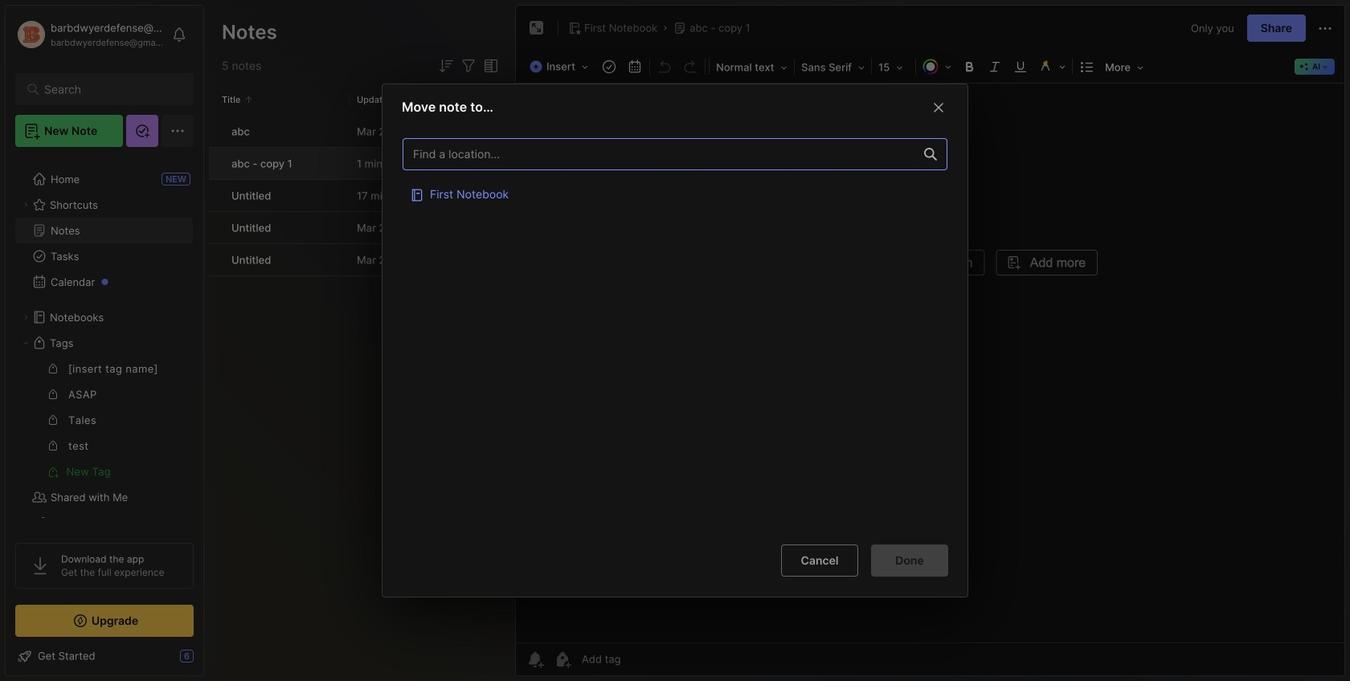 Task type: describe. For each thing, give the bounding box(es) containing it.
expand tags image
[[21, 338, 31, 348]]

bulleted list image
[[1076, 55, 1099, 78]]

highlight image
[[1034, 55, 1071, 78]]

Find a location… text field
[[403, 141, 915, 168]]

group inside tree
[[15, 356, 193, 485]]

font size image
[[874, 56, 914, 77]]

Find a location field
[[395, 130, 956, 532]]

cell inside find a location field
[[403, 179, 948, 211]]

tree inside main 'element'
[[6, 157, 203, 571]]

expand note image
[[527, 18, 547, 38]]



Task type: vqa. For each thing, say whether or not it's contained in the screenshot.
Note Window ELEMENT
yes



Task type: locate. For each thing, give the bounding box(es) containing it.
Note Editor text field
[[516, 83, 1345, 643]]

note window element
[[515, 5, 1346, 677]]

group
[[15, 356, 193, 485]]

calendar event image
[[624, 55, 646, 78]]

Search text field
[[44, 82, 172, 97]]

close image
[[929, 98, 948, 117]]

font family image
[[797, 56, 870, 77]]

None search field
[[44, 80, 172, 99]]

add tag image
[[553, 650, 572, 670]]

none search field inside main 'element'
[[44, 80, 172, 99]]

expand notebooks image
[[21, 313, 31, 322]]

main element
[[0, 0, 209, 682]]

row group
[[209, 116, 510, 276]]

bold image
[[958, 55, 981, 78]]

italic image
[[984, 55, 1006, 78]]

font color image
[[918, 55, 957, 78]]

insert image
[[526, 56, 596, 77]]

more image
[[1100, 56, 1149, 77]]

underline image
[[1010, 55, 1032, 78]]

task image
[[598, 55, 621, 78]]

cell
[[403, 179, 948, 211]]

add a reminder image
[[526, 650, 545, 670]]

heading level image
[[711, 56, 793, 77]]

tree
[[6, 157, 203, 571]]



